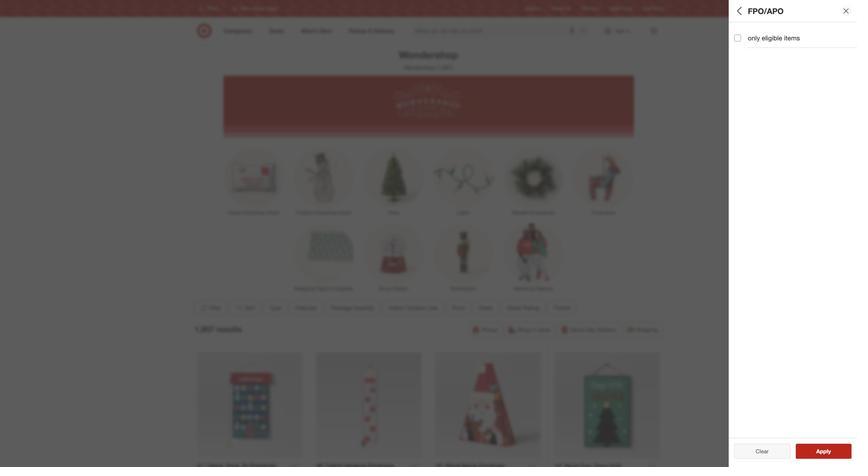 Task type: vqa. For each thing, say whether or not it's contained in the screenshot.
the leftmost christmas
yes



Task type: locate. For each thing, give the bounding box(es) containing it.
indoor
[[228, 210, 242, 215], [389, 304, 405, 311]]

1 clear from the left
[[753, 448, 766, 455]]

0 horizontal spatial results
[[217, 324, 242, 334]]

1 horizontal spatial indoor
[[389, 304, 405, 311]]

indoor inside button
[[389, 304, 405, 311]]

day
[[586, 326, 596, 333]]

paper
[[316, 286, 329, 291]]

find
[[644, 6, 652, 11]]

only eligible items
[[749, 34, 801, 42]]

all filters dialog
[[729, 0, 858, 467]]

wondershop inside wondershop wondershop (1,957)
[[404, 64, 435, 71]]

2 christmas from the left
[[315, 210, 337, 215]]

type down the all
[[735, 29, 749, 37]]

globes
[[393, 286, 408, 291]]

1 vertical spatial indoor
[[389, 304, 405, 311]]

results
[[217, 324, 242, 334], [821, 448, 839, 455]]

lights
[[457, 210, 470, 215]]

outdoor inside outdoor christmas decor link
[[296, 210, 314, 215]]

results right 1,957
[[217, 324, 242, 334]]

clear all button
[[735, 444, 791, 459]]

price
[[452, 304, 465, 311]]

outdoor christmas decor link
[[289, 146, 359, 216]]

outdoor
[[296, 210, 314, 215], [406, 304, 427, 311]]

1 vertical spatial type
[[270, 304, 281, 311]]

quantity
[[354, 304, 375, 311]]

eligible
[[762, 34, 783, 42]]

results right see
[[821, 448, 839, 455]]

1 horizontal spatial type
[[735, 29, 749, 37]]

ornaments
[[592, 210, 616, 215]]

matching pajamas
[[514, 286, 554, 291]]

1 horizontal spatial results
[[821, 448, 839, 455]]

all
[[767, 448, 773, 455]]

filter
[[209, 304, 221, 311]]

16" wood santa christmas countdown sign red/white - wondershop™ image
[[436, 352, 541, 458], [436, 352, 541, 458]]

wondershop
[[399, 49, 459, 61], [404, 64, 435, 71]]

ad
[[566, 6, 571, 11]]

target
[[610, 6, 621, 11]]

pickup
[[482, 326, 498, 333]]

nutcrackers link
[[429, 222, 499, 292]]

wondershop up (1,957)
[[399, 49, 459, 61]]

14" wood tree 'days until christmas' countdown sign green - wondershop™ image
[[555, 352, 661, 458], [555, 352, 661, 458]]

deals
[[479, 304, 493, 311]]

& right 'wreaths'
[[531, 210, 534, 215]]

christmas inside "indoor christmas decor" link
[[244, 210, 265, 215]]

same day delivery
[[571, 326, 617, 333]]

indoor outdoor use button
[[383, 300, 444, 315]]

sort
[[245, 304, 255, 311]]

see results button
[[796, 444, 852, 459]]

snow globes link
[[359, 222, 429, 292]]

0 horizontal spatial decor
[[267, 210, 280, 215]]

indoor for indoor outdoor use
[[389, 304, 405, 311]]

type right sort
[[270, 304, 281, 311]]

2 decor from the left
[[339, 210, 352, 215]]

rating
[[524, 304, 539, 311]]

0 horizontal spatial christmas
[[244, 210, 265, 215]]

21" fabric 'days 'til christmas' hanging advent calendar blue/red - wondershop™ image
[[197, 352, 303, 458], [197, 352, 303, 458]]

0 horizontal spatial outdoor
[[296, 210, 314, 215]]

features button
[[290, 300, 323, 315]]

1 vertical spatial &
[[330, 286, 333, 291]]

0 horizontal spatial indoor
[[228, 210, 242, 215]]

indoor for indoor christmas decor
[[228, 210, 242, 215]]

1 decor from the left
[[267, 210, 280, 215]]

2 clear from the left
[[756, 448, 769, 455]]

supplies
[[335, 286, 353, 291]]

results inside button
[[821, 448, 839, 455]]

store
[[539, 326, 551, 333]]

0 vertical spatial wondershop
[[399, 49, 459, 61]]

wrapping paper & supplies link
[[289, 222, 359, 292]]

0 vertical spatial results
[[217, 324, 242, 334]]

clear inside button
[[756, 448, 769, 455]]

clear for clear all
[[753, 448, 766, 455]]

&
[[531, 210, 534, 215], [330, 286, 333, 291]]

search button
[[577, 23, 594, 40]]

1 horizontal spatial outdoor
[[406, 304, 427, 311]]

0 vertical spatial indoor
[[228, 210, 242, 215]]

1 christmas from the left
[[244, 210, 265, 215]]

1 horizontal spatial christmas
[[315, 210, 337, 215]]

1 vertical spatial wondershop
[[404, 64, 435, 71]]

clear inside 'button'
[[753, 448, 766, 455]]

0 horizontal spatial type button
[[264, 300, 287, 315]]

1 horizontal spatial decor
[[339, 210, 352, 215]]

decor
[[267, 210, 280, 215], [339, 210, 352, 215]]

matching pajamas link
[[499, 222, 569, 292]]

registry link
[[526, 6, 541, 11]]

0 vertical spatial &
[[531, 210, 534, 215]]

clear button
[[735, 444, 791, 459]]

1 vertical spatial outdoor
[[406, 304, 427, 311]]

christmas inside outdoor christmas decor link
[[315, 210, 337, 215]]

48" fabric hanging christmas advent calendar with gingerbread man counter white - wondershop™ image
[[316, 352, 422, 458], [316, 352, 422, 458]]

wondershop left (1,957)
[[404, 64, 435, 71]]

delivery
[[597, 326, 617, 333]]

same
[[571, 326, 585, 333]]

decor for outdoor christmas decor
[[339, 210, 352, 215]]

fpo/apo dialog
[[729, 0, 858, 467]]

shipping button
[[624, 322, 663, 337]]

0 horizontal spatial type
[[270, 304, 281, 311]]

wreaths & garlands link
[[499, 146, 569, 216]]

filters
[[747, 6, 768, 16]]

matching
[[514, 286, 534, 291]]

0 vertical spatial outdoor
[[296, 210, 314, 215]]

& right paper
[[330, 286, 333, 291]]

trees
[[388, 210, 400, 215]]

1 vertical spatial results
[[821, 448, 839, 455]]

type
[[735, 29, 749, 37], [270, 304, 281, 311]]

package quantity button
[[325, 300, 380, 315]]

0 vertical spatial type
[[735, 29, 749, 37]]

type button
[[735, 22, 858, 46], [264, 300, 287, 315]]

weekly ad
[[552, 6, 571, 11]]

1 horizontal spatial type button
[[735, 22, 858, 46]]

registry
[[526, 6, 541, 11]]

clear all
[[753, 448, 773, 455]]



Task type: describe. For each thing, give the bounding box(es) containing it.
pajamas
[[535, 286, 554, 291]]

find stores link
[[644, 6, 665, 11]]

same day delivery button
[[558, 322, 622, 337]]

see results
[[810, 448, 839, 455]]

target circle link
[[610, 6, 633, 11]]

What can we help you find? suggestions appear below search field
[[411, 23, 582, 38]]

wondershop wondershop (1,957)
[[399, 49, 459, 71]]

wrapping paper & supplies
[[295, 286, 353, 291]]

only
[[749, 34, 761, 42]]

christmas for indoor
[[244, 210, 265, 215]]

all
[[735, 6, 744, 16]]

theme
[[554, 304, 571, 311]]

guest rating button
[[502, 300, 545, 315]]

Include out of stock checkbox
[[735, 269, 742, 276]]

weekly ad link
[[552, 6, 571, 11]]

use
[[428, 304, 438, 311]]

decor for indoor christmas decor
[[267, 210, 280, 215]]

features
[[296, 304, 317, 311]]

items
[[785, 34, 801, 42]]

pickup button
[[469, 322, 503, 337]]

in
[[533, 326, 537, 333]]

outdoor inside indoor outdoor use button
[[406, 304, 427, 311]]

results for 1,957 results
[[217, 324, 242, 334]]

redcard
[[582, 6, 599, 11]]

christmas for outdoor
[[315, 210, 337, 215]]

filter button
[[195, 300, 227, 315]]

shop in store button
[[506, 322, 555, 337]]

nutcrackers
[[451, 286, 477, 291]]

find stores
[[644, 6, 665, 11]]

target circle
[[610, 6, 633, 11]]

apply button
[[796, 444, 852, 459]]

indoor outdoor use
[[389, 304, 438, 311]]

apply
[[817, 448, 832, 455]]

garlands
[[536, 210, 555, 215]]

trees link
[[359, 146, 429, 216]]

guest
[[507, 304, 522, 311]]

sort button
[[229, 300, 261, 315]]

guest rating
[[507, 304, 539, 311]]

snow globes
[[380, 286, 408, 291]]

wrapping
[[295, 286, 315, 291]]

wondershop at target image
[[223, 76, 634, 137]]

0 vertical spatial type button
[[735, 22, 858, 46]]

0 horizontal spatial &
[[330, 286, 333, 291]]

package
[[331, 304, 352, 311]]

results for see results
[[821, 448, 839, 455]]

indoor christmas decor link
[[219, 146, 289, 216]]

shop in store
[[518, 326, 551, 333]]

1 vertical spatial type button
[[264, 300, 287, 315]]

snow
[[380, 286, 392, 291]]

stores
[[653, 6, 665, 11]]

only eligible items checkbox
[[735, 34, 742, 41]]

redcard link
[[582, 6, 599, 11]]

clear for clear
[[756, 448, 769, 455]]

(1,957)
[[437, 64, 454, 71]]

1,957
[[195, 324, 214, 334]]

type inside all filters dialog
[[735, 29, 749, 37]]

all filters
[[735, 6, 768, 16]]

shop
[[518, 326, 531, 333]]

package quantity
[[331, 304, 375, 311]]

wreaths
[[513, 210, 530, 215]]

theme button
[[548, 300, 577, 315]]

1 horizontal spatial &
[[531, 210, 534, 215]]

weekly
[[552, 6, 565, 11]]

deals button
[[473, 300, 499, 315]]

fpo/apo
[[749, 6, 784, 16]]

outdoor christmas decor
[[296, 210, 352, 215]]

search
[[577, 28, 594, 35]]

see
[[810, 448, 820, 455]]

1,957 results
[[195, 324, 242, 334]]

shipping
[[637, 326, 659, 333]]

lights link
[[429, 146, 499, 216]]

circle
[[622, 6, 633, 11]]

ornaments link
[[569, 146, 639, 216]]

indoor christmas decor
[[228, 210, 280, 215]]

wreaths & garlands
[[513, 210, 555, 215]]

price button
[[447, 300, 471, 315]]



